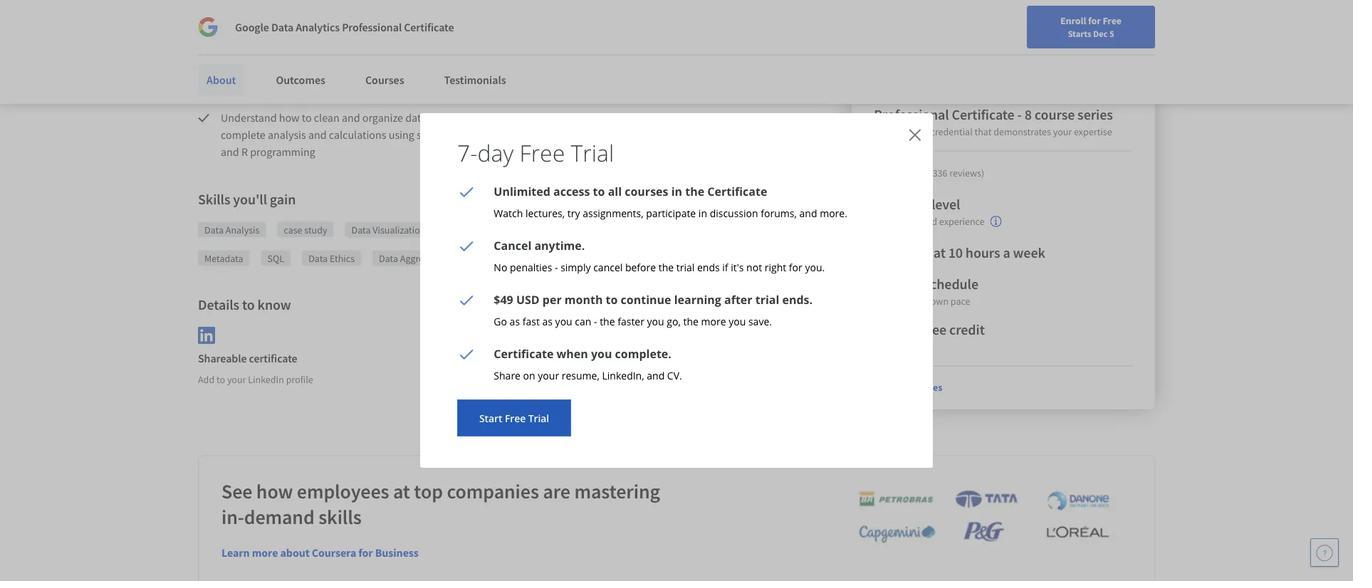 Task type: locate. For each thing, give the bounding box(es) containing it.
2 horizontal spatial all
[[897, 381, 908, 394]]

1 horizontal spatial trial
[[756, 292, 780, 307]]

1 horizontal spatial all
[[664, 252, 675, 265]]

employees
[[297, 479, 389, 504]]

series
[[1078, 106, 1113, 124]]

data left ethics in the left of the page
[[309, 252, 328, 265]]

go
[[494, 315, 507, 328]]

in right findings
[[773, 111, 782, 125]]

1 horizontal spatial at
[[900, 295, 908, 308]]

learn for learn more about coursera for business
[[222, 546, 250, 561]]

used
[[270, 65, 293, 79], [745, 128, 767, 142]]

0 vertical spatial free
[[1103, 14, 1122, 27]]

1 vertical spatial all
[[664, 252, 675, 265]]

and down analytical
[[607, 65, 626, 79]]

1 horizontal spatial skills
[[638, 48, 662, 62]]

a left ✕ 'button'
[[896, 126, 901, 138]]

metadata
[[204, 252, 243, 265]]

to inside learn how to visualize and present data findings in dashboards, presentations and commonly used visualization platforms
[[594, 111, 604, 125]]

1 horizontal spatial used
[[745, 128, 767, 142]]

ends.
[[783, 292, 813, 307]]

certificate up that
[[952, 106, 1015, 124]]

skills inside see how employees at top companies are mastering in-demand skills
[[319, 505, 362, 530]]

data up ethics in the left of the page
[[352, 223, 371, 236]]

how inside learn how to visualize and present data findings in dashboards, presentations and commonly used visualization platforms
[[571, 111, 592, 125]]

data down visualization
[[379, 252, 398, 265]]

own
[[931, 295, 949, 308]]

data for data analysis
[[204, 223, 224, 236]]

1 horizontal spatial sql
[[485, 128, 504, 142]]

2 vertical spatial at
[[393, 479, 410, 504]]

learn
[[542, 48, 569, 62], [542, 111, 569, 125], [874, 295, 898, 308], [222, 546, 250, 561]]

2 vertical spatial r
[[572, 252, 577, 265]]

1 vertical spatial courses
[[910, 381, 943, 394]]

as right go
[[510, 315, 520, 328]]

data inside understand how to clean and organize data for analysis, and complete analysis and calculations using spreadsheets, sql and r programming
[[406, 111, 427, 125]]

the right go, on the bottom of the page
[[684, 315, 699, 328]]

skills up tools
[[638, 48, 662, 62]]

r inside understand how to clean and organize data for analysis, and complete analysis and calculations using spreadsheets, sql and r programming
[[241, 145, 248, 159]]

in inside learn how to visualize and present data findings in dashboards, presentations and commonly used visualization platforms
[[773, 111, 782, 125]]

analysis,
[[737, 48, 778, 62], [445, 111, 486, 125]]

at down flexible on the right of page
[[900, 295, 908, 308]]

1 vertical spatial skills
[[677, 252, 699, 265]]

1 vertical spatial professional
[[874, 106, 949, 124]]

0 horizontal spatial sql
[[268, 252, 284, 265]]

free for for
[[1103, 14, 1122, 27]]

1 vertical spatial you'll
[[233, 190, 267, 208]]

2 horizontal spatial at
[[934, 244, 946, 262]]

coursera
[[312, 546, 356, 561]]

skills
[[638, 48, 662, 62], [677, 252, 699, 265], [319, 505, 362, 530]]

0 vertical spatial skills
[[638, 48, 662, 62]]

and down present
[[671, 128, 689, 142]]

r right sql,
[[750, 65, 757, 79]]

0 vertical spatial view
[[641, 252, 662, 265]]

0 horizontal spatial courses
[[625, 184, 669, 199]]

professional
[[342, 20, 402, 34], [874, 106, 949, 124]]

how up demand
[[256, 479, 293, 504]]

to left the clean
[[302, 111, 312, 125]]

1 horizontal spatial professional
[[874, 106, 949, 124]]

all for view all courses
[[897, 381, 908, 394]]

1 horizontal spatial r
[[572, 252, 577, 265]]

0 horizontal spatial at
[[393, 479, 410, 504]]

r inside learn key analytical skills (data cleaning, analysis, & visualization) and tools (spreadsheets, sql, r programming, tableau)
[[750, 65, 757, 79]]

1 horizontal spatial as
[[543, 315, 553, 328]]

sql right 7-
[[485, 128, 504, 142]]

learn inside learn how to visualize and present data findings in dashboards, presentations and commonly used visualization platforms
[[542, 111, 569, 125]]

- for simply
[[555, 261, 558, 274]]

learn down in-
[[222, 546, 250, 561]]

a right by
[[309, 65, 315, 79]]

the right of
[[395, 48, 411, 62]]

learn inside the 'flexible schedule learn at your own pace'
[[874, 295, 898, 308]]

more down learning
[[701, 315, 726, 328]]

view inside button
[[641, 252, 662, 265]]

data inside learn how to visualize and present data findings in dashboards, presentations and commonly used visualization platforms
[[708, 111, 730, 125]]

1 vertical spatial at
[[900, 295, 908, 308]]

trial up save.
[[756, 292, 780, 307]]

1 vertical spatial used
[[745, 128, 767, 142]]

business
[[375, 546, 419, 561]]

analysis, up 'spreadsheets,'
[[445, 111, 486, 125]]

0 horizontal spatial a
[[309, 65, 315, 79]]

trial left ends
[[677, 261, 695, 274]]

skills down "employees"
[[319, 505, 362, 530]]

1 horizontal spatial -
[[594, 315, 597, 328]]

(data
[[665, 48, 689, 62]]

visualize
[[606, 111, 647, 125]]

beginner
[[874, 196, 929, 214]]

2 horizontal spatial a
[[1004, 244, 1011, 262]]

learn key analytical skills (data cleaning, analysis, & visualization) and tools (spreadsheets, sql, r programming, tableau)
[[542, 48, 829, 97]]

study
[[304, 223, 327, 236]]

for up 'spreadsheets,'
[[429, 111, 442, 125]]

how up dashboards,
[[571, 111, 592, 125]]

learn left key
[[542, 48, 569, 62]]

1 horizontal spatial more
[[701, 315, 726, 328]]

view for view all courses
[[874, 381, 895, 394]]

and up testimonials
[[458, 48, 476, 62]]

1 vertical spatial -
[[555, 261, 558, 274]]

case study
[[284, 223, 327, 236]]

7-day free trial
[[457, 138, 614, 169]]

r left markdown
[[572, 252, 577, 265]]

courses down degree
[[910, 381, 943, 394]]

1 vertical spatial r
[[241, 145, 248, 159]]

data for data aggregation
[[379, 252, 398, 265]]

the
[[395, 48, 411, 62], [686, 184, 705, 199], [659, 261, 674, 274], [600, 315, 615, 328], [684, 315, 699, 328]]

0 horizontal spatial analysis,
[[445, 111, 486, 125]]

learn down flexible on the right of page
[[874, 295, 898, 308]]

details to know
[[198, 296, 291, 313]]

trial down on
[[528, 411, 549, 425]]

free inside 'enroll for free starts dec 5'
[[1103, 14, 1122, 27]]

0 horizontal spatial view
[[641, 252, 662, 265]]

0 vertical spatial more
[[701, 315, 726, 328]]

r down complete
[[241, 145, 248, 159]]

junior
[[317, 65, 345, 79]]

1 earn from the top
[[874, 126, 894, 138]]

certificate inside the professional certificate - 8 course series earn a career credential that demonstrates your expertise
[[952, 106, 1015, 124]]

at
[[934, 244, 946, 262], [900, 295, 908, 308], [393, 479, 410, 504]]

0 vertical spatial trial
[[677, 261, 695, 274]]

courses up the watch lectures, try assignments, participate in discussion forums, and more.
[[625, 184, 669, 199]]

all right before
[[664, 252, 675, 265]]

to
[[302, 111, 312, 125], [594, 111, 604, 125], [593, 184, 605, 199], [606, 292, 618, 307], [242, 296, 255, 313], [217, 373, 225, 386]]

data up using
[[406, 111, 427, 125]]

to left visualize
[[594, 111, 604, 125]]

you'll for what
[[232, 16, 266, 34]]

0 horizontal spatial r
[[241, 145, 248, 159]]

0 vertical spatial used
[[270, 65, 293, 79]]

data for data visualization (dataviz)
[[352, 223, 371, 236]]

0 horizontal spatial all
[[608, 184, 622, 199]]

data left the no
[[475, 252, 494, 265]]

all down degree
[[897, 381, 908, 394]]

1 vertical spatial sql
[[268, 252, 284, 265]]

months
[[884, 244, 931, 262]]

as right fast
[[543, 315, 553, 328]]

free up 5
[[1103, 14, 1122, 27]]

0 horizontal spatial as
[[510, 315, 520, 328]]

how for learn
[[571, 111, 592, 125]]

gain
[[270, 190, 296, 208]]

professional inside the professional certificate - 8 course series earn a career credential that demonstrates your expertise
[[874, 106, 949, 124]]

data down practices
[[407, 65, 428, 79]]

companies
[[447, 479, 539, 504]]

free right 'start'
[[505, 411, 526, 425]]

you left can
[[555, 315, 573, 328]]

cv.
[[668, 369, 682, 383]]

0 vertical spatial -
[[1018, 106, 1022, 124]]

learn inside learn key analytical skills (data cleaning, analysis, & visualization) and tools (spreadsheets, sql, r programming, tableau)
[[542, 48, 569, 62]]

access
[[554, 184, 590, 199]]

0 vertical spatial day
[[255, 82, 272, 97]]

(126,336
[[913, 167, 948, 180]]

earn left degree
[[874, 321, 902, 339]]

about
[[207, 73, 236, 87]]

1 horizontal spatial trial
[[571, 138, 614, 169]]

a inside gain an immersive understanding of the practices and processes used by a junior or associate data analyst in their day-to-day job
[[309, 65, 315, 79]]

day left job
[[255, 82, 272, 97]]

2 horizontal spatial -
[[1018, 106, 1022, 124]]

see how employees at top companies are mastering in-demand skills
[[222, 479, 660, 530]]

day up unlimited
[[478, 138, 514, 169]]

watch
[[494, 207, 523, 220]]

0 horizontal spatial trial
[[528, 411, 549, 425]]

share on your resume, linkedin, and cv.
[[494, 369, 682, 383]]

case
[[284, 223, 302, 236]]

data analysis
[[204, 223, 260, 236]]

data
[[271, 20, 294, 34], [204, 223, 224, 236], [352, 223, 371, 236], [309, 252, 328, 265], [379, 252, 398, 265], [475, 252, 494, 265]]

present
[[670, 111, 706, 125]]

the up participate at the top
[[686, 184, 705, 199]]

you down after
[[729, 315, 746, 328]]

1 vertical spatial trial
[[528, 411, 549, 425]]

assignments,
[[583, 207, 644, 220]]

that
[[975, 126, 992, 138]]

in left their
[[467, 65, 476, 79]]

data up the commonly
[[708, 111, 730, 125]]

degree
[[905, 321, 947, 339]]

show notifications image
[[1161, 18, 1178, 35]]

dashboards,
[[542, 128, 601, 142]]

1 horizontal spatial analysis,
[[737, 48, 778, 62]]

at left 10
[[934, 244, 946, 262]]

google image
[[198, 17, 218, 37]]

2 vertical spatial all
[[897, 381, 908, 394]]

cancel
[[594, 261, 623, 274]]

when
[[557, 346, 588, 362]]

0 horizontal spatial skills
[[319, 505, 362, 530]]

and inside learn key analytical skills (data cleaning, analysis, & visualization) and tools (spreadsheets, sql, r programming, tableau)
[[607, 65, 626, 79]]

at left "top"
[[393, 479, 410, 504]]

5
[[1110, 28, 1115, 39]]

used up job
[[270, 65, 293, 79]]

how
[[279, 111, 300, 125], [571, 111, 592, 125], [256, 479, 293, 504]]

flexible schedule learn at your own pace
[[874, 276, 979, 308]]

your
[[979, 16, 998, 29], [1054, 126, 1072, 138], [910, 295, 929, 308], [538, 369, 559, 383], [227, 373, 246, 386]]

and left more.
[[800, 207, 818, 220]]

free up unlimited
[[520, 138, 565, 169]]

lectures,
[[526, 207, 565, 220]]

0 vertical spatial analysis,
[[737, 48, 778, 62]]

0 vertical spatial all
[[608, 184, 622, 199]]

1 horizontal spatial view
[[874, 381, 895, 394]]

at inside the 'flexible schedule learn at your own pace'
[[900, 295, 908, 308]]

at inside see how employees at top companies are mastering in-demand skills
[[393, 479, 410, 504]]

how inside see how employees at top companies are mastering in-demand skills
[[256, 479, 293, 504]]

1 horizontal spatial a
[[896, 126, 901, 138]]

how inside understand how to clean and organize data for analysis, and complete analysis and calculations using spreadsheets, sql and r programming
[[279, 111, 300, 125]]

for up 'dec' at the right top
[[1089, 14, 1101, 27]]

0 vertical spatial a
[[309, 65, 315, 79]]

skills left if
[[677, 252, 699, 265]]

ethics
[[330, 252, 355, 265]]

sql down case
[[268, 252, 284, 265]]

trial inside 'start free trial' button
[[528, 411, 549, 425]]

discussion
[[710, 207, 759, 220]]

experience
[[940, 216, 985, 228]]

visualization)
[[542, 65, 605, 79]]

you'll up analysis
[[233, 190, 267, 208]]

used down findings
[[745, 128, 767, 142]]

earn inside the professional certificate - 8 course series earn a career credential that demonstrates your expertise
[[874, 126, 894, 138]]

2 horizontal spatial r
[[750, 65, 757, 79]]

certificate
[[404, 20, 454, 34], [952, 106, 1015, 124], [708, 184, 768, 199], [494, 346, 554, 362]]

aggregation
[[400, 252, 450, 265]]

your left own
[[910, 295, 929, 308]]

no
[[494, 261, 508, 274]]

credential
[[931, 126, 973, 138]]

forums,
[[761, 207, 797, 220]]

0 vertical spatial earn
[[874, 126, 894, 138]]

your down course
[[1054, 126, 1072, 138]]

expertise
[[1074, 126, 1113, 138]]

faster
[[618, 315, 645, 328]]

earn left ✕ 'button'
[[874, 126, 894, 138]]

your right on
[[538, 369, 559, 383]]

and up presentations
[[649, 111, 668, 125]]

learn up dashboards,
[[542, 111, 569, 125]]

data left analysis
[[204, 223, 224, 236]]

- left simply
[[555, 261, 558, 274]]

1 vertical spatial a
[[896, 126, 901, 138]]

2 vertical spatial -
[[594, 315, 597, 328]]

all inside button
[[664, 252, 675, 265]]

None search field
[[203, 9, 545, 37]]

all up assignments,
[[608, 184, 622, 199]]

certificate when you complete.
[[494, 346, 672, 362]]

0 vertical spatial r
[[750, 65, 757, 79]]

0 vertical spatial you'll
[[232, 16, 266, 34]]

more left about on the left
[[252, 546, 278, 561]]

2 vertical spatial free
[[505, 411, 526, 425]]

right
[[765, 261, 787, 274]]

week
[[1014, 244, 1046, 262]]

0 vertical spatial at
[[934, 244, 946, 262]]

commonly
[[692, 128, 742, 142]]

0 vertical spatial sql
[[485, 128, 504, 142]]

analysis, left &
[[737, 48, 778, 62]]

enroll for free starts dec 5
[[1061, 14, 1122, 39]]

trial up access
[[571, 138, 614, 169]]

in-
[[222, 505, 244, 530]]

2 horizontal spatial skills
[[677, 252, 699, 265]]

how for understand
[[279, 111, 300, 125]]

data inside gain an immersive understanding of the practices and processes used by a junior or associate data analyst in their day-to-day job
[[407, 65, 428, 79]]

1 vertical spatial analysis,
[[445, 111, 486, 125]]

of
[[383, 48, 393, 62]]

0 horizontal spatial day
[[255, 82, 272, 97]]

complete.
[[615, 346, 672, 362]]

recommended
[[874, 216, 938, 228]]

simply
[[561, 261, 591, 274]]

tools
[[628, 65, 652, 79]]

shareable
[[198, 351, 247, 366]]

1 vertical spatial day
[[478, 138, 514, 169]]

if
[[723, 261, 729, 274]]

analysis
[[226, 223, 260, 236]]

and inside gain an immersive understanding of the practices and processes used by a junior or associate data analyst in their day-to-day job
[[458, 48, 476, 62]]

help center image
[[1317, 544, 1334, 561]]

- inside the professional certificate - 8 course series earn a career credential that demonstrates your expertise
[[1018, 106, 1022, 124]]

0 horizontal spatial used
[[270, 65, 293, 79]]

free inside button
[[505, 411, 526, 425]]

try
[[568, 207, 580, 220]]

1 vertical spatial free
[[520, 138, 565, 169]]

professional up of
[[342, 20, 402, 34]]

1 vertical spatial earn
[[874, 321, 902, 339]]

2 vertical spatial skills
[[319, 505, 362, 530]]

and down complete
[[221, 145, 239, 159]]

you'll up "an"
[[232, 16, 266, 34]]

mastering
[[575, 479, 660, 504]]

schedule
[[925, 276, 979, 293]]

1 vertical spatial view
[[874, 381, 895, 394]]

- right can
[[594, 315, 597, 328]]

0 horizontal spatial more
[[252, 546, 278, 561]]

0 horizontal spatial professional
[[342, 20, 402, 34]]

professional up the career
[[874, 106, 949, 124]]

how up analysis
[[279, 111, 300, 125]]

0 horizontal spatial -
[[555, 261, 558, 274]]

a left week at right
[[1004, 244, 1011, 262]]

visualization
[[373, 223, 426, 236]]



Task type: describe. For each thing, give the bounding box(es) containing it.
start free trial status
[[457, 400, 896, 437]]

on
[[523, 369, 536, 383]]

certificate up 'discussion' at the right
[[708, 184, 768, 199]]

processes
[[221, 65, 268, 79]]

learn
[[269, 16, 300, 34]]

visualization
[[542, 145, 602, 159]]

1 as from the left
[[510, 315, 520, 328]]

0 horizontal spatial trial
[[677, 261, 695, 274]]

in inside gain an immersive understanding of the practices and processes used by a junior or associate data analyst in their day-to-day job
[[467, 65, 476, 79]]

data aggregation
[[379, 252, 450, 265]]

for left business
[[359, 546, 373, 561]]

the inside gain an immersive understanding of the practices and processes used by a junior or associate data analyst in their day-to-day job
[[395, 48, 411, 62]]

about
[[280, 546, 310, 561]]

analysis, inside understand how to clean and organize data for analysis, and complete analysis and calculations using spreadsheets, sql and r programming
[[445, 111, 486, 125]]

and down testimonials
[[488, 111, 506, 125]]

flexible
[[874, 276, 922, 293]]

day inside gain an immersive understanding of the practices and processes used by a junior or associate data analyst in their day-to-day job
[[255, 82, 272, 97]]

it's
[[731, 261, 744, 274]]

1 vertical spatial trial
[[756, 292, 780, 307]]

english button
[[1055, 0, 1141, 46]]

before
[[626, 261, 656, 274]]

used inside gain an immersive understanding of the practices and processes used by a junior or associate data analyst in their day-to-day job
[[270, 65, 293, 79]]

programming,
[[759, 65, 827, 79]]

- for 8
[[1018, 106, 1022, 124]]

for left the you.
[[789, 261, 803, 274]]

at for see how employees at top companies are mastering in-demand skills
[[393, 479, 410, 504]]

job
[[275, 82, 290, 97]]

shareable certificate
[[198, 351, 298, 366]]

to up assignments,
[[593, 184, 605, 199]]

data for data ethics
[[309, 252, 328, 265]]

your right find
[[979, 16, 998, 29]]

career
[[903, 126, 929, 138]]

organize
[[362, 111, 403, 125]]

immersive
[[259, 48, 309, 62]]

you left go, on the bottom of the page
[[647, 315, 665, 328]]

your inside the 'flexible schedule learn at your own pace'
[[910, 295, 929, 308]]

tableau)
[[542, 82, 583, 97]]

sql,
[[726, 65, 748, 79]]

course
[[1035, 106, 1075, 124]]

0 vertical spatial trial
[[571, 138, 614, 169]]

$49
[[494, 292, 514, 307]]

starts
[[1068, 28, 1092, 39]]

demonstrates
[[994, 126, 1052, 138]]

know
[[258, 296, 291, 313]]

analysis, inside learn key analytical skills (data cleaning, analysis, & visualization) and tools (spreadsheets, sql, r programming, tableau)
[[737, 48, 778, 62]]

their
[[478, 65, 501, 79]]

ends
[[697, 261, 720, 274]]

usd
[[516, 292, 540, 307]]

(126,336 reviews)
[[913, 167, 985, 180]]

unlimited
[[494, 184, 551, 199]]

a inside the professional certificate - 8 course series earn a career credential that demonstrates your expertise
[[896, 126, 901, 138]]

understand how to clean and organize data for analysis, and complete analysis and calculations using spreadsheets, sql and r programming
[[221, 111, 509, 159]]

gain an immersive understanding of the practices and processes used by a junior or associate data analyst in their day-to-day job
[[221, 48, 503, 97]]

see
[[222, 479, 252, 504]]

and up calculations
[[342, 111, 360, 125]]

all for view all skills
[[664, 252, 675, 265]]

your down shareable certificate
[[227, 373, 246, 386]]

8
[[1025, 106, 1032, 124]]

google
[[235, 20, 269, 34]]

enroll
[[1061, 14, 1087, 27]]

skills inside button
[[677, 252, 699, 265]]

cleaning,
[[692, 48, 735, 62]]

how for see
[[256, 479, 293, 504]]

by
[[295, 65, 307, 79]]

to right add
[[217, 373, 225, 386]]

outcomes link
[[267, 64, 334, 95]]

to left know
[[242, 296, 255, 313]]

data ethics
[[309, 252, 355, 265]]

free for day
[[520, 138, 565, 169]]

cancel
[[494, 238, 532, 253]]

0 vertical spatial professional
[[342, 20, 402, 34]]

english
[[1080, 16, 1115, 30]]

can
[[575, 315, 592, 328]]

and down the clean
[[308, 128, 327, 142]]

continue
[[621, 292, 672, 307]]

1 horizontal spatial courses
[[910, 381, 943, 394]]

to right month
[[606, 292, 618, 307]]

watch lectures, try assignments, participate in discussion forums, and more.
[[494, 207, 848, 220]]

2 earn from the top
[[874, 321, 902, 339]]

coursera enterprise logos image
[[838, 490, 1123, 551]]

learn for learn how to visualize and present data findings in dashboards, presentations and commonly used visualization platforms
[[542, 111, 569, 125]]

sql inside understand how to clean and organize data for analysis, and complete analysis and calculations using spreadsheets, sql and r programming
[[485, 128, 504, 142]]

more.
[[820, 207, 848, 220]]

learn how to visualize and present data findings in dashboards, presentations and commonly used visualization platforms
[[542, 111, 784, 159]]

courses
[[365, 73, 404, 87]]

the left faster
[[600, 315, 615, 328]]

data for visualization
[[708, 111, 730, 125]]

certificate up on
[[494, 346, 554, 362]]

not
[[747, 261, 762, 274]]

to inside understand how to clean and organize data for analysis, and complete analysis and calculations using spreadsheets, sql and r programming
[[302, 111, 312, 125]]

in left 'discussion' at the right
[[699, 207, 707, 220]]

the right before
[[659, 261, 674, 274]]

2 vertical spatial a
[[1004, 244, 1011, 262]]

to-
[[242, 82, 255, 97]]

reviews)
[[950, 167, 985, 180]]

data up "immersive"
[[271, 20, 294, 34]]

1 horizontal spatial day
[[478, 138, 514, 169]]

(spreadsheets,
[[654, 65, 724, 79]]

spreadsheets,
[[417, 128, 483, 142]]

used inside learn how to visualize and present data findings in dashboards, presentations and commonly used visualization platforms
[[745, 128, 767, 142]]

platforms
[[604, 145, 650, 159]]

an
[[245, 48, 257, 62]]

clean
[[314, 111, 340, 125]]

certificate up practices
[[404, 20, 454, 34]]

add
[[198, 373, 215, 386]]

resume,
[[562, 369, 600, 383]]

view all skills button
[[641, 252, 699, 266]]

testimonials
[[444, 73, 506, 87]]

learn for learn key analytical skills (data cleaning, analysis, & visualization) and tools (spreadsheets, sql, r programming, tableau)
[[542, 48, 569, 62]]

calculations
[[329, 128, 387, 142]]

linkedin
[[248, 373, 284, 386]]

for inside 'enroll for free starts dec 5'
[[1089, 14, 1101, 27]]

associate
[[360, 65, 405, 79]]

2 as from the left
[[543, 315, 553, 328]]

skills inside learn key analytical skills (data cleaning, analysis, & visualization) and tools (spreadsheets, sql, r programming, tableau)
[[638, 48, 662, 62]]

10
[[949, 244, 963, 262]]

you.
[[805, 261, 825, 274]]

you'll for skills
[[233, 190, 267, 208]]

0 vertical spatial courses
[[625, 184, 669, 199]]

analytical
[[590, 48, 636, 62]]

at for flexible schedule learn at your own pace
[[900, 295, 908, 308]]

start free trial button
[[457, 400, 571, 437]]

analyst
[[430, 65, 465, 79]]

you up share on your resume, linkedin, and cv.
[[591, 346, 612, 362]]

view all courses
[[874, 381, 943, 394]]

per
[[543, 292, 562, 307]]

data for data calculations
[[475, 252, 494, 265]]

penalties
[[510, 261, 552, 274]]

professional certificate - 8 course series earn a career credential that demonstrates your expertise
[[874, 106, 1113, 138]]

and left cv.
[[647, 369, 665, 383]]

level
[[932, 196, 961, 214]]

view for view all skills
[[641, 252, 662, 265]]

your inside the professional certificate - 8 course series earn a career credential that demonstrates your expertise
[[1054, 126, 1072, 138]]

1 vertical spatial more
[[252, 546, 278, 561]]

understand
[[221, 111, 277, 125]]

about link
[[198, 64, 245, 95]]

career
[[1020, 16, 1048, 29]]

profile
[[286, 373, 313, 386]]

$49 usd per month to continue learning after trial ends.
[[494, 292, 813, 307]]

data for using
[[406, 111, 427, 125]]

find
[[958, 16, 977, 29]]

presentations
[[603, 128, 669, 142]]

new
[[1000, 16, 1018, 29]]

calculations
[[496, 252, 547, 265]]

for inside understand how to clean and organize data for analysis, and complete analysis and calculations using spreadsheets, sql and r programming
[[429, 111, 442, 125]]

markdown
[[579, 252, 623, 265]]

pace
[[951, 295, 971, 308]]

in up participate at the top
[[672, 184, 683, 199]]



Task type: vqa. For each thing, say whether or not it's contained in the screenshot.


